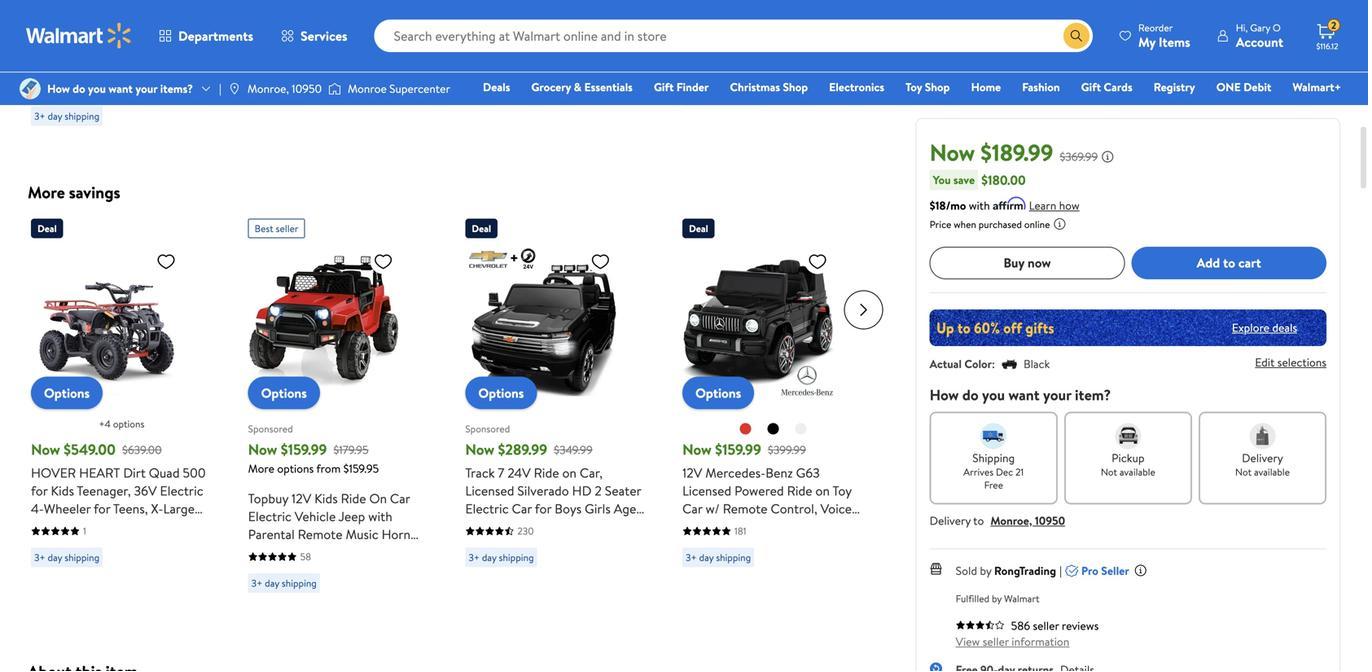 Task type: vqa. For each thing, say whether or not it's contained in the screenshot.
the available associated with Pickup
yes



Task type: locate. For each thing, give the bounding box(es) containing it.
shop for toy shop
[[925, 79, 950, 95]]

1 vertical spatial black
[[1024, 356, 1050, 372]]

delivery for not
[[1243, 450, 1284, 466]]

with inside chevrolet silverado 12v kids electric powered ride on car with remote control 244
[[465, 33, 490, 51]]

control,
[[79, 58, 126, 76], [248, 104, 295, 122], [771, 500, 818, 518], [146, 518, 193, 536], [527, 536, 574, 554]]

your for items?
[[136, 81, 158, 97]]

speed inside "now $549.00 $639.00 hover heart dirt quad 500 for kids teenager, 36v electric 4-wheeler for teens, x-large metal frame, speed control, suspension, disc brake, charger included"
[[108, 518, 143, 536]]

options link for $549.00
[[31, 377, 103, 409]]

how for how do you want your item?
[[930, 385, 959, 405]]

1 horizontal spatial sponsored
[[465, 422, 510, 436]]

on inside now $159.99 $399.99 12v mercedes-benz g63 licensed powered ride on toy car w/ remote control, voice prompt for low battery, gift for kids unisex
[[816, 482, 830, 500]]

0 vertical spatial on
[[350, 15, 367, 33]]

Search search field
[[374, 20, 1093, 52]]

powered inside kidzone kids 12v licensed lamborghini ride on car battery powered electric vehicle toy for 3-8 years boys & girls, 2 speeds, suspension system, 2.4g remote parent control, mp3, led headlights - yellow
[[293, 33, 343, 51]]

chevrolet silverado 12v kids electric powered ride on car with remote control 244
[[465, 0, 631, 71]]

1 $159.99 from the left
[[281, 440, 327, 460]]

actual color :
[[930, 356, 996, 372]]

more up topbuy
[[248, 461, 275, 477]]

ride down $289.99
[[534, 464, 559, 482]]

day down metal
[[48, 551, 62, 565]]

ride inside now $159.99 $399.99 12v mercedes-benz g63 licensed powered ride on toy car w/ remote control, voice prompt for low battery, gift for kids unisex
[[787, 482, 813, 500]]

monroe, 10950 button
[[991, 513, 1066, 529]]

0 horizontal spatial deal
[[37, 222, 57, 235]]

 image
[[228, 82, 241, 95]]

12v left mercedes-
[[683, 464, 703, 482]]

product group containing kids ride on car, chevrolet silverado 12v ride on toy with remote control, 4 wheels suspension, safety belt, electric car with mp3 player, led lights, white, x464
[[31, 0, 212, 132]]

now up hover
[[31, 440, 60, 460]]

do up 'white,'
[[73, 81, 85, 97]]

licensed inside sponsored now $289.99 $349.99 track 7 24v ride on car, licensed silverado hd 2 seater electric car for boys girls age 3+, 24v ride on truck w/remote control, music, abc, black
[[465, 482, 514, 500]]

now inside now $159.99 $399.99 12v mercedes-benz g63 licensed powered ride on toy car w/ remote control, voice prompt for low battery, gift for kids unisex
[[683, 440, 712, 460]]

1 horizontal spatial do
[[963, 385, 979, 405]]

1 horizontal spatial how
[[930, 385, 959, 405]]

now inside "now $549.00 $639.00 hover heart dirt quad 500 for kids teenager, 36v electric 4-wheeler for teens, x-large metal frame, speed control, suspension, disc brake, charger included"
[[31, 440, 60, 460]]

0 horizontal spatial control
[[541, 33, 584, 51]]

boys inside kidzone kids 12v licensed lamborghini ride on car battery powered electric vehicle toy for 3-8 years boys & girls, 2 speeds, suspension system, 2.4g remote parent control, mp3, led headlights - yellow
[[389, 51, 416, 68]]

0 horizontal spatial how
[[47, 81, 70, 97]]

you up 'white,'
[[88, 81, 106, 97]]

charger
[[166, 536, 211, 554]]

options up red image on the bottom of the page
[[696, 384, 742, 402]]

want for item?
[[1009, 385, 1040, 405]]

& inside kidzone kids 12v licensed lamborghini ride on car battery powered electric vehicle toy for 3-8 years boys & girls, 2 speeds, suspension system, 2.4g remote parent control, mp3, led headlights - yellow
[[419, 51, 428, 68]]

1 horizontal spatial 3-
[[768, 94, 780, 112]]

8 inside klokick powered 2-seater ride on truck 12v mp3 parent- child car with remote control 3 speed led lights black spring suspension for 3-8 years
[[780, 94, 787, 112]]

truck down hd
[[558, 518, 589, 536]]

available down intent image for pickup in the right of the page
[[1120, 465, 1156, 479]]

0 vertical spatial speed
[[693, 76, 728, 94]]

2 horizontal spatial 8
[[780, 94, 787, 112]]

ride down $159.95
[[341, 490, 366, 508]]

gift finder
[[654, 79, 709, 95]]

belt,
[[139, 76, 165, 94]]

0 vertical spatial delivery
[[1243, 450, 1284, 466]]

account
[[1237, 33, 1284, 51]]

0 vertical spatial boys
[[389, 51, 416, 68]]

1 vertical spatial 3-
[[768, 94, 780, 112]]

music,
[[577, 536, 613, 554]]

monroe, left 2.4g on the top of the page
[[248, 81, 289, 97]]

1 horizontal spatial options
[[277, 461, 314, 477]]

2 horizontal spatial black
[[1024, 356, 1050, 372]]

2 inside sponsored now $289.99 $349.99 track 7 24v ride on car, licensed silverado hd 2 seater electric car for boys girls age 3+, 24v ride on truck w/remote control, music, abc, black
[[595, 482, 602, 500]]

electric inside "now $549.00 $639.00 hover heart dirt quad 500 for kids teenager, 36v electric 4-wheeler for teens, x-large metal frame, speed control, suspension, disc brake, charger included"
[[160, 482, 203, 500]]

4 options link from the left
[[683, 377, 755, 409]]

gift left 3 on the top of page
[[654, 79, 674, 95]]

gift for gift cards
[[1082, 79, 1102, 95]]

$159.99 inside now $159.99 $399.99 12v mercedes-benz g63 licensed powered ride on toy car w/ remote control, voice prompt for low battery, gift for kids unisex
[[715, 440, 762, 460]]

car up 230
[[512, 500, 532, 518]]

licensed up "services" in the left of the page
[[345, 0, 394, 15]]

3 options link from the left
[[465, 377, 537, 409]]

remote up 58
[[298, 525, 343, 543]]

toy right 4
[[154, 40, 173, 58]]

low
[[748, 518, 771, 536]]

by right the sold
[[980, 563, 992, 579]]

car, up safety
[[103, 22, 126, 40]]

silverado inside kids ride on car, chevrolet silverado 12v ride on toy with remote control, 4 wheels suspension, safety belt, electric car with mp3 player, led lights, white, x464
[[31, 40, 83, 58]]

hover
[[31, 464, 76, 482]]

headlights down monroe supercenter
[[357, 104, 417, 122]]

1 vertical spatial suspension
[[683, 94, 745, 112]]

1 horizontal spatial years
[[791, 94, 820, 112]]

0 vertical spatial 3-
[[334, 51, 346, 68]]

led
[[731, 76, 754, 94], [151, 94, 175, 112], [330, 104, 354, 122]]

options link for $159.99
[[683, 377, 755, 409]]

by for fulfilled
[[992, 592, 1002, 606]]

vehicle inside the topbuy 12v kids ride on car electric vehicle jeep with parental remote music horn headlights slow start function red
[[295, 508, 336, 525]]

suspension, down wheeler
[[31, 536, 97, 554]]

hi,
[[1237, 21, 1248, 35]]

available for pickup
[[1120, 465, 1156, 479]]

0 vertical spatial years
[[356, 51, 386, 68]]

2 $159.99 from the left
[[715, 440, 762, 460]]

by for sold
[[980, 563, 992, 579]]

0 vertical spatial monroe,
[[248, 81, 289, 97]]

shop right christmas
[[783, 79, 808, 95]]

2 horizontal spatial gift
[[1082, 79, 1102, 95]]

years inside kidzone kids 12v licensed lamborghini ride on car battery powered electric vehicle toy for 3-8 years boys & girls, 2 speeds, suspension system, 2.4g remote parent control, mp3, led headlights - yellow
[[356, 51, 386, 68]]

licensed inside now $159.99 $399.99 12v mercedes-benz g63 licensed powered ride on toy car w/ remote control, voice prompt for low battery, gift for kids unisex
[[683, 482, 732, 500]]

0 horizontal spatial truck
[[558, 518, 589, 536]]

0 vertical spatial your
[[136, 81, 158, 97]]

remote inside the topbuy 12v kids ride on car electric vehicle jeep with parental remote music horn headlights slow start function red
[[298, 525, 343, 543]]

options for $159.99
[[696, 384, 742, 402]]

0 horizontal spatial car,
[[103, 22, 126, 40]]

1 vertical spatial how
[[930, 385, 959, 405]]

dirt
[[123, 464, 146, 482]]

shop inside christmas shop link
[[783, 79, 808, 95]]

want down 4
[[109, 81, 133, 97]]

add to favorites list, track 7 24v ride on car, licensed silverado hd 2 seater electric car for boys girls age 3+, 24v ride on truck w/remote control, music, abc, black image
[[591, 251, 610, 272]]

shipping down 1
[[65, 551, 100, 565]]

hd
[[572, 482, 592, 500]]

0 horizontal spatial 3-
[[334, 51, 346, 68]]

1 vertical spatial suspension,
[[31, 536, 97, 554]]

control inside chevrolet silverado 12v kids electric powered ride on car with remote control 244
[[541, 33, 584, 51]]

licensed up prompt at the bottom
[[683, 482, 732, 500]]

explore
[[1233, 320, 1270, 336]]

not down intent image for pickup in the right of the page
[[1101, 465, 1118, 479]]

led inside kidzone kids 12v licensed lamborghini ride on car battery powered electric vehicle toy for 3-8 years boys & girls, 2 speeds, suspension system, 2.4g remote parent control, mp3, led headlights - yellow
[[330, 104, 354, 122]]

electric right 36v
[[160, 482, 203, 500]]

mercedes-
[[706, 464, 766, 482]]

cart
[[1239, 254, 1262, 272]]

2 available from the left
[[1255, 465, 1290, 479]]

kids
[[296, 0, 319, 15], [603, 0, 626, 15], [31, 22, 54, 40], [51, 482, 74, 500], [315, 490, 338, 508], [683, 536, 706, 554]]

options up $289.99
[[479, 384, 524, 402]]

boys left girls
[[555, 500, 582, 518]]

1 horizontal spatial you
[[983, 385, 1005, 405]]

0 horizontal spatial suspension
[[337, 68, 400, 86]]

your
[[136, 81, 158, 97], [1044, 385, 1072, 405]]

now inside sponsored now $159.99 $179.95 more options from $159.95
[[248, 440, 277, 460]]

12v
[[322, 0, 342, 15], [580, 0, 600, 15], [86, 40, 106, 58], [765, 40, 785, 58], [683, 464, 703, 482], [292, 490, 311, 508]]

on down $349.99
[[563, 464, 577, 482]]

-
[[420, 104, 425, 122]]

car,
[[103, 22, 126, 40], [580, 464, 603, 482]]

product group containing klokick powered 2-seater ride on truck 12v mp3 parent- child car with remote control 3 speed led lights black spring suspension for 3-8 years
[[683, 0, 864, 132]]

options link up $289.99
[[465, 377, 537, 409]]

your down the wheels
[[136, 81, 158, 97]]

toy inside kids ride on car, chevrolet silverado 12v ride on toy with remote control, 4 wheels suspension, safety belt, electric car with mp3 player, led lights, white, x464
[[154, 40, 173, 58]]

car inside kids ride on car, chevrolet silverado 12v ride on toy with remote control, 4 wheels suspension, safety belt, electric car with mp3 player, led lights, white, x464
[[31, 94, 51, 112]]

electric down track
[[465, 500, 509, 518]]

:
[[992, 356, 996, 372]]

kids inside chevrolet silverado 12v kids electric powered ride on car with remote control 244
[[603, 0, 626, 15]]

1 horizontal spatial |
[[1060, 563, 1062, 579]]

electric inside kidzone kids 12v licensed lamborghini ride on car battery powered electric vehicle toy for 3-8 years boys & girls, 2 speeds, suspension system, 2.4g remote parent control, mp3, led headlights - yellow
[[346, 33, 390, 51]]

options
[[44, 384, 90, 402], [261, 384, 307, 402], [479, 384, 524, 402], [696, 384, 742, 402]]

available for delivery
[[1255, 465, 1290, 479]]

headlights inside the topbuy 12v kids ride on car electric vehicle jeep with parental remote music horn headlights slow start function red
[[248, 543, 308, 561]]

4 options from the left
[[696, 384, 742, 402]]

teens,
[[113, 500, 148, 518]]

available inside pickup not available
[[1120, 465, 1156, 479]]

1 vertical spatial headlights
[[248, 543, 308, 561]]

0 horizontal spatial not
[[1101, 465, 1118, 479]]

disc
[[100, 536, 124, 554]]

x-
[[151, 500, 163, 518]]

12v inside the topbuy 12v kids ride on car electric vehicle jeep with parental remote music horn headlights slow start function red
[[292, 490, 311, 508]]

delivery inside delivery not available
[[1243, 450, 1284, 466]]

brake,
[[127, 536, 162, 554]]

black inside sponsored now $289.99 $349.99 track 7 24v ride on car, licensed silverado hd 2 seater electric car for boys girls age 3+, 24v ride on truck w/remote control, music, abc, black
[[465, 554, 496, 572]]

1 horizontal spatial 8
[[346, 51, 353, 68]]

1 horizontal spatial mp3
[[788, 40, 814, 58]]

24v right 3+,
[[487, 518, 510, 536]]

now inside sponsored now $289.99 $349.99 track 7 24v ride on car, licensed silverado hd 2 seater electric car for boys girls age 3+, 24v ride on truck w/remote control, music, abc, black
[[465, 440, 495, 460]]

0 vertical spatial mp3
[[788, 40, 814, 58]]

mp3 left parent-
[[788, 40, 814, 58]]

0 horizontal spatial black
[[465, 554, 496, 572]]

add to favorites list, topbuy 12v kids ride on car electric vehicle jeep with parental remote music horn headlights slow start function red image
[[374, 251, 393, 272]]

1 horizontal spatial speed
[[693, 76, 728, 94]]

1 vertical spatial vehicle
[[295, 508, 336, 525]]

you save $180.00
[[933, 171, 1026, 189]]

$159.99 down red image on the bottom of the page
[[715, 440, 762, 460]]

& right grocery
[[574, 79, 582, 95]]

sponsored inside sponsored now $159.99 $179.95 more options from $159.95
[[248, 422, 293, 436]]

12v up grocery & essentials link
[[580, 0, 600, 15]]

day
[[265, 84, 279, 97], [482, 84, 497, 97], [699, 89, 714, 103], [48, 109, 62, 123], [48, 551, 62, 565], [482, 551, 497, 565], [699, 551, 714, 565], [265, 576, 279, 590]]

0 horizontal spatial you
[[88, 81, 106, 97]]

now for now $159.99 $399.99 12v mercedes-benz g63 licensed powered ride on toy car w/ remote control, voice prompt for low battery, gift for kids unisex
[[683, 440, 712, 460]]

quad
[[149, 464, 180, 482]]

on right "services" in the left of the page
[[350, 15, 367, 33]]

seller for 586
[[1033, 618, 1060, 634]]

with right jeep
[[368, 508, 393, 525]]

mp3,
[[298, 104, 327, 122]]

1 horizontal spatial on
[[369, 490, 387, 508]]

0 vertical spatial silverado
[[525, 0, 577, 15]]

not inside delivery not available
[[1236, 465, 1252, 479]]

toy down "services" in the left of the page
[[292, 51, 311, 68]]

shipping right finder
[[716, 89, 751, 103]]

options link
[[31, 377, 103, 409], [248, 377, 320, 409], [465, 377, 537, 409], [683, 377, 755, 409]]

how for how do you want your items?
[[47, 81, 70, 97]]

0 horizontal spatial &
[[419, 51, 428, 68]]

$189.99
[[981, 136, 1054, 168]]

toy shop link
[[899, 78, 958, 96]]

0 horizontal spatial monroe,
[[248, 81, 289, 97]]

not for delivery
[[1236, 465, 1252, 479]]

0 horizontal spatial to
[[974, 513, 984, 529]]

now for now $549.00 $639.00 hover heart dirt quad 500 for kids teenager, 36v electric 4-wheeler for teens, x-large metal frame, speed control, suspension, disc brake, charger included
[[31, 440, 60, 460]]

car right child
[[713, 58, 733, 76]]

more inside sponsored now $159.99 $179.95 more options from $159.95
[[248, 461, 275, 477]]

3+ left 'white,'
[[34, 109, 45, 123]]

product group containing now $549.00
[[31, 212, 212, 600]]

1 available from the left
[[1120, 465, 1156, 479]]

1 vertical spatial |
[[1060, 563, 1062, 579]]

do for how do you want your item?
[[963, 385, 979, 405]]

1 horizontal spatial  image
[[328, 81, 341, 97]]

departments button
[[145, 16, 267, 55]]

car inside the topbuy 12v kids ride on car electric vehicle jeep with parental remote music horn headlights slow start function red
[[390, 490, 410, 508]]

12v left 2-
[[765, 40, 785, 58]]

2 up the $116.12
[[1332, 18, 1337, 32]]

3- inside klokick powered 2-seater ride on truck 12v mp3 parent- child car with remote control 3 speed led lights black spring suspension for 3-8 years
[[768, 94, 780, 112]]

0 horizontal spatial gift
[[654, 79, 674, 95]]

gift
[[654, 79, 674, 95], [1082, 79, 1102, 95], [822, 518, 844, 536]]

shop for christmas shop
[[783, 79, 808, 95]]

to inside button
[[1224, 254, 1236, 272]]

1 shop from the left
[[783, 79, 808, 95]]

0 horizontal spatial years
[[356, 51, 386, 68]]

shop left home
[[925, 79, 950, 95]]

item?
[[1075, 385, 1112, 405]]

1 horizontal spatial black
[[794, 76, 824, 94]]

by right fulfilled
[[992, 592, 1002, 606]]

0 vertical spatial to
[[1224, 254, 1236, 272]]

0 vertical spatial by
[[980, 563, 992, 579]]

3+ down 3+,
[[469, 551, 480, 565]]

1 horizontal spatial shop
[[925, 79, 950, 95]]

options left from
[[277, 461, 314, 477]]

function
[[372, 543, 421, 561]]

not inside pickup not available
[[1101, 465, 1118, 479]]

red image
[[739, 422, 752, 435]]

3.4249 stars out of 5, based on 586 seller reviews element
[[956, 620, 1005, 630]]

$399.99
[[768, 442, 807, 458]]

product group
[[31, 0, 212, 132], [248, 0, 430, 140], [465, 0, 647, 132], [683, 0, 864, 132], [31, 212, 212, 600], [248, 212, 430, 600], [465, 212, 647, 600], [683, 212, 864, 600]]

1 vertical spatial to
[[974, 513, 984, 529]]

3+ down parental
[[251, 576, 263, 590]]

0 vertical spatial control
[[541, 33, 584, 51]]

0 vertical spatial more
[[28, 181, 65, 204]]

truck up christmas
[[732, 40, 762, 58]]

you down :
[[983, 385, 1005, 405]]

track 7 24v ride on car, licensed silverado hd 2 seater electric car for boys girls age 3+, 24v ride on truck w/remote control, music, abc, black image
[[465, 245, 617, 396]]

2 shop from the left
[[925, 79, 950, 95]]

options up sponsored now $159.99 $179.95 more options from $159.95
[[261, 384, 307, 402]]

0 horizontal spatial your
[[136, 81, 158, 97]]

3+ day shipping
[[251, 84, 317, 97], [469, 84, 534, 97], [686, 89, 751, 103], [34, 109, 100, 123], [34, 551, 100, 565], [469, 551, 534, 565], [686, 551, 751, 565], [251, 576, 317, 590]]

electric right belt,
[[168, 76, 211, 94]]

0 vertical spatial how
[[47, 81, 70, 97]]

7
[[498, 464, 505, 482]]

mp3 left player,
[[81, 94, 107, 112]]

control up electronics link
[[811, 58, 855, 76]]

0 horizontal spatial  image
[[20, 78, 41, 99]]

hi, gary o account
[[1237, 21, 1284, 51]]

586 seller reviews
[[1012, 618, 1099, 634]]

0 horizontal spatial on
[[350, 15, 367, 33]]

 image
[[20, 78, 41, 99], [328, 81, 341, 97]]

1 horizontal spatial not
[[1236, 465, 1252, 479]]

kidzone
[[248, 0, 293, 15]]

sponsored for $159.99
[[248, 422, 293, 436]]

electric inside the topbuy 12v kids ride on car electric vehicle jeep with parental remote music horn headlights slow start function red
[[248, 508, 292, 525]]

unisex
[[709, 536, 747, 554]]

1 vertical spatial want
[[1009, 385, 1040, 405]]

remote
[[493, 33, 537, 51], [31, 58, 76, 76], [763, 58, 808, 76], [326, 86, 370, 104], [723, 500, 768, 518], [298, 525, 343, 543]]

1 horizontal spatial led
[[330, 104, 354, 122]]

2 vertical spatial silverado
[[518, 482, 569, 500]]

add to favorites list, 12v mercedes-benz g63 licensed powered ride on toy car w/ remote control, voice prompt for low battery, gift for kids unisex image
[[808, 251, 828, 272]]

1 horizontal spatial to
[[1224, 254, 1236, 272]]

want left item?
[[1009, 385, 1040, 405]]

on inside the topbuy 12v kids ride on car electric vehicle jeep with parental remote music horn headlights slow start function red
[[369, 490, 387, 508]]

intent image for delivery image
[[1250, 423, 1276, 449]]

1 horizontal spatial available
[[1255, 465, 1290, 479]]

for inside sponsored now $289.99 $349.99 track 7 24v ride on car, licensed silverado hd 2 seater electric car for boys girls age 3+, 24v ride on truck w/remote control, music, abc, black
[[535, 500, 552, 518]]

g63
[[796, 464, 820, 482]]

$159.99
[[281, 440, 327, 460], [715, 440, 762, 460]]

1 vertical spatial boys
[[555, 500, 582, 518]]

options inside sponsored now $159.99 $179.95 more options from $159.95
[[277, 461, 314, 477]]

car, inside sponsored now $289.99 $349.99 track 7 24v ride on car, licensed silverado hd 2 seater electric car for boys girls age 3+, 24v ride on truck w/remote control, music, abc, black
[[580, 464, 603, 482]]

0 horizontal spatial $159.99
[[281, 440, 327, 460]]

 image for how do you want your items?
[[20, 78, 41, 99]]

silverado left hd
[[518, 482, 569, 500]]

$18/mo
[[930, 197, 967, 213]]

registry
[[1154, 79, 1196, 95]]

1 horizontal spatial control
[[811, 58, 855, 76]]

now
[[930, 136, 976, 168], [31, 440, 60, 460], [248, 440, 277, 460], [465, 440, 495, 460], [683, 440, 712, 460]]

with inside the topbuy 12v kids ride on car electric vehicle jeep with parental remote music horn headlights slow start function red
[[368, 508, 393, 525]]

12v inside chevrolet silverado 12v kids electric powered ride on car with remote control 244
[[580, 0, 600, 15]]

led right mp3,
[[330, 104, 354, 122]]

1 horizontal spatial truck
[[732, 40, 762, 58]]

silverado inside sponsored now $289.99 $349.99 track 7 24v ride on car, licensed silverado hd 2 seater electric car for boys girls age 3+, 24v ride on truck w/remote control, music, abc, black
[[518, 482, 569, 500]]

information
[[1012, 634, 1070, 650]]

control, inside kids ride on car, chevrolet silverado 12v ride on toy with remote control, 4 wheels suspension, safety belt, electric car with mp3 player, led lights, white, x464
[[79, 58, 126, 76]]

1 horizontal spatial $159.99
[[715, 440, 762, 460]]

0 horizontal spatial licensed
[[345, 0, 394, 15]]

2 horizontal spatial led
[[731, 76, 754, 94]]

remote up 181
[[723, 500, 768, 518]]

ride up battery,
[[787, 482, 813, 500]]

control, inside kidzone kids 12v licensed lamborghini ride on car battery powered electric vehicle toy for 3-8 years boys & girls, 2 speeds, suspension system, 2.4g remote parent control, mp3, led headlights - yellow
[[248, 104, 295, 122]]

1 options from the left
[[44, 384, 90, 402]]

large
[[163, 500, 195, 518]]

2 deal from the left
[[472, 222, 491, 235]]

available inside delivery not available
[[1255, 465, 1290, 479]]

control
[[541, 33, 584, 51], [811, 58, 855, 76]]

0 horizontal spatial 10950
[[292, 81, 322, 97]]

2 suspension, from the top
[[31, 536, 97, 554]]

to for add
[[1224, 254, 1236, 272]]

monroe
[[348, 81, 387, 97]]

up to sixty percent off deals. shop now. image
[[930, 309, 1327, 346]]

lamborghini
[[248, 15, 318, 33]]

1 deal from the left
[[37, 222, 57, 235]]

delivery down 'intent image for delivery'
[[1243, 450, 1284, 466]]

12v mercedes-benz g63 licensed powered ride on toy car w/ remote control, voice prompt for low battery, gift for kids unisex image
[[683, 245, 834, 396]]

available
[[1120, 465, 1156, 479], [1255, 465, 1290, 479]]

2 horizontal spatial deal
[[689, 222, 709, 235]]

1 not from the left
[[1101, 465, 1118, 479]]

when
[[954, 217, 977, 231]]

deal
[[37, 222, 57, 235], [472, 222, 491, 235], [689, 222, 709, 235]]

kids inside kids ride on car, chevrolet silverado 12v ride on toy with remote control, 4 wheels suspension, safety belt, electric car with mp3 player, led lights, white, x464
[[31, 22, 54, 40]]

seller for best
[[276, 222, 299, 235]]

shop
[[783, 79, 808, 95], [925, 79, 950, 95]]

$159.99 up from
[[281, 440, 327, 460]]

monroe, down free
[[991, 513, 1033, 529]]

deals
[[483, 79, 510, 95]]

seller
[[1102, 563, 1130, 579]]

do down color
[[963, 385, 979, 405]]

| left pro
[[1060, 563, 1062, 579]]

1 vertical spatial car,
[[580, 464, 603, 482]]

chevrolet up 244
[[465, 0, 522, 15]]

electric inside chevrolet silverado 12v kids electric powered ride on car with remote control 244
[[465, 15, 509, 33]]

powered inside chevrolet silverado 12v kids electric powered ride on car with remote control 244
[[512, 15, 561, 33]]

pro seller
[[1082, 563, 1130, 579]]

10950 up rongtrading
[[1035, 513, 1066, 529]]

1 vertical spatial delivery
[[930, 513, 971, 529]]

on up safety
[[86, 22, 100, 40]]

ride inside chevrolet silverado 12v kids electric powered ride on car with remote control 244
[[565, 15, 590, 33]]

powered inside klokick powered 2-seater ride on truck 12v mp3 parent- child car with remote control 3 speed led lights black spring suspension for 3-8 years
[[739, 22, 788, 40]]

do
[[73, 81, 85, 97], [963, 385, 979, 405]]

day left 'white,'
[[48, 109, 62, 123]]

ride right lamborghini
[[321, 15, 346, 33]]

0 vertical spatial 24v
[[508, 464, 531, 482]]

christmas
[[730, 79, 781, 95]]

& up supercenter
[[419, 51, 428, 68]]

1 vertical spatial control
[[811, 58, 855, 76]]

chevrolet up the wheels
[[129, 22, 186, 40]]

58
[[300, 550, 311, 564]]

options for $549.00
[[44, 384, 90, 402]]

christmas shop
[[730, 79, 808, 95]]

2 right hd
[[595, 482, 602, 500]]

speed inside klokick powered 2-seater ride on truck 12v mp3 parent- child car with remote control 3 speed led lights black spring suspension for 3-8 years
[[693, 76, 728, 94]]

electric up monroe
[[346, 33, 390, 51]]

1 suspension, from the top
[[31, 76, 97, 94]]

1 horizontal spatial vehicle
[[295, 508, 336, 525]]

now up "you"
[[930, 136, 976, 168]]

1 vertical spatial by
[[992, 592, 1002, 606]]

topbuy
[[248, 490, 289, 508]]

4
[[129, 58, 137, 76]]

remote up 244
[[493, 33, 537, 51]]

car up essentials
[[611, 15, 631, 33]]

3 deal from the left
[[689, 222, 709, 235]]

1 options link from the left
[[31, 377, 103, 409]]

0 horizontal spatial more
[[28, 181, 65, 204]]

from
[[316, 461, 341, 477]]

toy right g63
[[833, 482, 852, 500]]

1 vertical spatial years
[[791, 94, 820, 112]]

1 horizontal spatial want
[[1009, 385, 1040, 405]]

0 vertical spatial do
[[73, 81, 85, 97]]

2-
[[791, 22, 803, 40]]

reorder
[[1139, 21, 1173, 35]]

ride inside kidzone kids 12v licensed lamborghini ride on car battery powered electric vehicle toy for 3-8 years boys & girls, 2 speeds, suspension system, 2.4g remote parent control, mp3, led headlights - yellow
[[321, 15, 346, 33]]

items
[[1159, 33, 1191, 51]]

seller down 3.4249 stars out of 5, based on 586 seller reviews element
[[983, 634, 1009, 650]]

 image right 2.4g on the top of the page
[[328, 81, 341, 97]]

day left grocery
[[482, 84, 497, 97]]

you for how do you want your items?
[[88, 81, 106, 97]]

shop inside toy shop link
[[925, 79, 950, 95]]

mp3 inside klokick powered 2-seater ride on truck 12v mp3 parent- child car with remote control 3 speed led lights black spring suspension for 3-8 years
[[788, 40, 814, 58]]

2 sponsored from the left
[[465, 422, 510, 436]]

sold by rongtrading
[[956, 563, 1057, 579]]

car inside kidzone kids 12v licensed lamborghini ride on car battery powered electric vehicle toy for 3-8 years boys & girls, 2 speeds, suspension system, 2.4g remote parent control, mp3, led headlights - yellow
[[370, 15, 390, 33]]

3 options from the left
[[479, 384, 524, 402]]

remote up christmas shop
[[763, 58, 808, 76]]

8 inside kidzone kids 12v licensed lamborghini ride on car battery powered electric vehicle toy for 3-8 years boys & girls, 2 speeds, suspension system, 2.4g remote parent control, mp3, led headlights - yellow
[[346, 51, 353, 68]]

chevrolet inside chevrolet silverado 12v kids electric powered ride on car with remote control 244
[[465, 0, 522, 15]]

0 vertical spatial headlights
[[357, 104, 417, 122]]

0 horizontal spatial speed
[[108, 518, 143, 536]]

0 horizontal spatial headlights
[[248, 543, 308, 561]]

2 not from the left
[[1236, 465, 1252, 479]]

how do you want your items?
[[47, 81, 193, 97]]

0 horizontal spatial want
[[109, 81, 133, 97]]

do for how do you want your items?
[[73, 81, 85, 97]]

pro seller info image
[[1135, 564, 1148, 577]]

to for delivery
[[974, 513, 984, 529]]

0 vertical spatial truck
[[732, 40, 762, 58]]

1 sponsored from the left
[[248, 422, 293, 436]]

1 horizontal spatial more
[[248, 461, 275, 477]]

1 horizontal spatial &
[[574, 79, 582, 95]]

2 horizontal spatial seller
[[1033, 618, 1060, 634]]

seller right best
[[276, 222, 299, 235]]

car left 'white,'
[[31, 94, 51, 112]]

electric
[[465, 15, 509, 33], [346, 33, 390, 51], [168, 76, 211, 94], [160, 482, 203, 500], [465, 500, 509, 518], [248, 508, 292, 525]]

monroe,
[[248, 81, 289, 97], [991, 513, 1033, 529]]

0 vertical spatial suspension,
[[31, 76, 97, 94]]

1 horizontal spatial headlights
[[357, 104, 417, 122]]

1 vertical spatial truck
[[558, 518, 589, 536]]

12v inside kids ride on car, chevrolet silverado 12v ride on toy with remote control, 4 wheels suspension, safety belt, electric car with mp3 player, led lights, white, x464
[[86, 40, 106, 58]]

0 horizontal spatial seller
[[276, 222, 299, 235]]



Task type: describe. For each thing, give the bounding box(es) containing it.
kids inside "now $549.00 $639.00 hover heart dirt quad 500 for kids teenager, 36v electric 4-wheeler for teens, x-large metal frame, speed control, suspension, disc brake, charger included"
[[51, 482, 74, 500]]

finder
[[677, 79, 709, 95]]

parental
[[248, 525, 295, 543]]

system,
[[248, 86, 292, 104]]

car inside klokick powered 2-seater ride on truck 12v mp3 parent- child car with remote control 3 speed led lights black spring suspension for 3-8 years
[[713, 58, 733, 76]]

+4 options
[[99, 417, 144, 431]]

best
[[255, 222, 274, 235]]

silverado inside chevrolet silverado 12v kids electric powered ride on car with remote control 244
[[525, 0, 577, 15]]

monroe, 10950
[[248, 81, 322, 97]]

options for now
[[479, 384, 524, 402]]

dec
[[996, 465, 1014, 479]]

explore deals link
[[1226, 313, 1304, 342]]

seller for view
[[983, 634, 1009, 650]]

remote inside klokick powered 2-seater ride on truck 12v mp3 parent- child car with remote control 3 speed led lights black spring suspension for 3-8 years
[[763, 58, 808, 76]]

2 inside kidzone kids 12v licensed lamborghini ride on car battery powered electric vehicle toy for 3-8 years boys & girls, 2 speeds, suspension system, 2.4g remote parent control, mp3, led headlights - yellow
[[280, 68, 287, 86]]

truck inside klokick powered 2-seater ride on truck 12v mp3 parent- child car with remote control 3 speed led lights black spring suspension for 3-8 years
[[732, 40, 762, 58]]

intent image for pickup image
[[1116, 423, 1142, 449]]

you for how do you want your item?
[[983, 385, 1005, 405]]

gift finder link
[[647, 78, 716, 96]]

3- inside kidzone kids 12v licensed lamborghini ride on car battery powered electric vehicle toy for 3-8 years boys & girls, 2 speeds, suspension system, 2.4g remote parent control, mp3, led headlights - yellow
[[334, 51, 346, 68]]

toy inside kidzone kids 12v licensed lamborghini ride on car battery powered electric vehicle toy for 3-8 years boys & girls, 2 speeds, suspension system, 2.4g remote parent control, mp3, led headlights - yellow
[[292, 51, 311, 68]]

3+ left "deals"
[[469, 84, 480, 97]]

mp3 inside kids ride on car, chevrolet silverado 12v ride on toy with remote control, 4 wheels suspension, safety belt, electric car with mp3 player, led lights, white, x464
[[81, 94, 107, 112]]

0 vertical spatial 10950
[[292, 81, 322, 97]]

2 options link from the left
[[248, 377, 320, 409]]

+4
[[99, 417, 111, 431]]

Walmart Site-Wide search field
[[374, 20, 1093, 52]]

kids inside now $159.99 $399.99 12v mercedes-benz g63 licensed powered ride on toy car w/ remote control, voice prompt for low battery, gift for kids unisex
[[683, 536, 706, 554]]

control, inside sponsored now $289.99 $349.99 track 7 24v ride on car, licensed silverado hd 2 seater electric car for boys girls age 3+, 24v ride on truck w/remote control, music, abc, black
[[527, 536, 574, 554]]

3+ down child
[[686, 89, 697, 103]]

remote inside kids ride on car, chevrolet silverado 12v ride on toy with remote control, 4 wheels suspension, safety belt, electric car with mp3 player, led lights, white, x464
[[31, 58, 76, 76]]

$159.99 inside sponsored now $159.99 $179.95 more options from $159.95
[[281, 440, 327, 460]]

supercenter
[[390, 81, 450, 97]]

on right 230
[[541, 518, 556, 536]]

buy now button
[[930, 247, 1125, 279]]

klokick powered 2-seater ride on truck 12v mp3 parent- child car with remote control 3 speed led lights black spring suspension for 3-8 years
[[683, 22, 864, 112]]

2 down services dropdown button
[[300, 57, 306, 71]]

topbuy 12v kids ride on car electric vehicle jeep with parental remote music horn headlights slow start function red
[[248, 490, 421, 579]]

toy inside now $159.99 $399.99 12v mercedes-benz g63 licensed powered ride on toy car w/ remote control, voice prompt for low battery, gift for kids unisex
[[833, 482, 852, 500]]

sponsored for $289.99
[[465, 422, 510, 436]]

o
[[1273, 21, 1281, 35]]

ride inside the topbuy 12v kids ride on car electric vehicle jeep with parental remote music horn headlights slow start function red
[[341, 490, 366, 508]]

grocery
[[532, 79, 571, 95]]

add to favorites list, hover heart dirt quad 500 for kids teenager, 36v electric 4-wheeler for teens, x-large metal frame, speed control, suspension, disc brake, charger included image
[[156, 251, 176, 272]]

learn how
[[1029, 197, 1080, 213]]

day down 3+,
[[482, 551, 497, 565]]

fashion
[[1023, 79, 1060, 95]]

product group containing now $289.99
[[465, 212, 647, 600]]

how
[[1060, 197, 1080, 213]]

sponsored now $159.99 $179.95 more options from $159.95
[[248, 422, 379, 477]]

deal for $159.99
[[689, 222, 709, 235]]

0 horizontal spatial 8
[[83, 83, 89, 97]]

now for now $189.99
[[930, 136, 976, 168]]

control inside klokick powered 2-seater ride on truck 12v mp3 parent- child car with remote control 3 speed led lights black spring suspension for 3-8 years
[[811, 58, 855, 76]]

shipping down 244
[[499, 84, 534, 97]]

car, inside kids ride on car, chevrolet silverado 12v ride on toy with remote control, 4 wheels suspension, safety belt, electric car with mp3 player, led lights, white, x464
[[103, 22, 126, 40]]

kids ride on car, chevrolet silverado 12v ride on toy with remote control, 4 wheels suspension, safety belt, electric car with mp3 player, led lights, white, x464
[[31, 22, 211, 130]]

edit selections
[[1256, 354, 1327, 370]]

with up price when purchased online
[[969, 197, 990, 213]]

white,
[[71, 112, 107, 130]]

ride inside klokick powered 2-seater ride on truck 12v mp3 parent- child car with remote control 3 speed led lights black spring suspension for 3-8 years
[[683, 40, 708, 58]]

sponsored now $289.99 $349.99 track 7 24v ride on car, licensed silverado hd 2 seater electric car for boys girls age 3+, 24v ride on truck w/remote control, music, abc, black
[[465, 422, 645, 572]]

rongtrading
[[995, 563, 1057, 579]]

with inside klokick powered 2-seater ride on truck 12v mp3 parent- child car with remote control 3 speed led lights black spring suspension for 3-8 years
[[736, 58, 760, 76]]

lights
[[757, 76, 791, 94]]

kids inside kidzone kids 12v licensed lamborghini ride on car battery powered electric vehicle toy for 3-8 years boys & girls, 2 speeds, suspension system, 2.4g remote parent control, mp3, led headlights - yellow
[[296, 0, 319, 15]]

0 vertical spatial options
[[113, 417, 144, 431]]

lights,
[[31, 112, 68, 130]]

$18/mo with
[[930, 197, 990, 213]]

reorder my items
[[1139, 21, 1191, 51]]

car inside sponsored now $289.99 $349.99 track 7 24v ride on car, licensed silverado hd 2 seater electric car for boys girls age 3+, 24v ride on truck w/remote control, music, abc, black
[[512, 500, 532, 518]]

shipping down 58
[[282, 576, 317, 590]]

chevrolet inside kids ride on car, chevrolet silverado 12v ride on toy with remote control, 4 wheels suspension, safety belt, electric car with mp3 player, led lights, white, x464
[[129, 22, 186, 40]]

items?
[[160, 81, 193, 97]]

1 horizontal spatial monroe,
[[991, 513, 1033, 529]]

3+ down prompt at the bottom
[[686, 551, 697, 565]]

arrives
[[964, 465, 994, 479]]

electric inside kids ride on car, chevrolet silverado 12v ride on toy with remote control, 4 wheels suspension, safety belt, electric car with mp3 player, led lights, white, x464
[[168, 76, 211, 94]]

remote inside chevrolet silverado 12v kids electric powered ride on car with remote control 244
[[493, 33, 537, 51]]

licensed inside kidzone kids 12v licensed lamborghini ride on car battery powered electric vehicle toy for 3-8 years boys & girls, 2 speeds, suspension system, 2.4g remote parent control, mp3, led headlights - yellow
[[345, 0, 394, 15]]

explore deals
[[1233, 320, 1298, 336]]

0 vertical spatial |
[[219, 81, 221, 97]]

color
[[965, 356, 992, 372]]

my
[[1139, 33, 1156, 51]]

shipping left x464
[[65, 109, 100, 123]]

on right 4
[[137, 40, 151, 58]]

edit selections button
[[1256, 354, 1327, 370]]

your for item?
[[1044, 385, 1072, 405]]

$289.99
[[498, 440, 548, 460]]

vehicle inside kidzone kids 12v licensed lamborghini ride on car battery powered electric vehicle toy for 3-8 years boys & girls, 2 speeds, suspension system, 2.4g remote parent control, mp3, led headlights - yellow
[[248, 51, 289, 68]]

on inside chevrolet silverado 12v kids electric powered ride on car with remote control 244
[[593, 15, 607, 33]]

price when purchased online
[[930, 217, 1050, 231]]

suspension, inside kids ride on car, chevrolet silverado 12v ride on toy with remote control, 4 wheels suspension, safety belt, electric car with mp3 player, led lights, white, x464
[[31, 76, 97, 94]]

savings
[[69, 181, 120, 204]]

now $189.99
[[930, 136, 1054, 168]]

topbuy 12v kids ride on car electric vehicle jeep with parental remote music horn headlights slow start function red image
[[248, 245, 400, 396]]

ride up how do you want your items?
[[57, 22, 83, 40]]

day right 3 on the top of page
[[699, 89, 714, 103]]

control, inside now $159.99 $399.99 12v mercedes-benz g63 licensed powered ride on toy car w/ remote control, voice prompt for low battery, gift for kids unisex
[[771, 500, 818, 518]]

delivery for to
[[930, 513, 971, 529]]

legal information image
[[1054, 217, 1067, 230]]

powered inside now $159.99 $399.99 12v mercedes-benz g63 licensed powered ride on toy car w/ remote control, voice prompt for low battery, gift for kids unisex
[[735, 482, 784, 500]]

online
[[1025, 217, 1050, 231]]

years inside klokick powered 2-seater ride on truck 12v mp3 parent- child car with remote control 3 speed led lights black spring suspension for 3-8 years
[[791, 94, 820, 112]]

control, inside "now $549.00 $639.00 hover heart dirt quad 500 for kids teenager, 36v electric 4-wheeler for teens, x-large metal frame, speed control, suspension, disc brake, charger included"
[[146, 518, 193, 536]]

12v inside now $159.99 $399.99 12v mercedes-benz g63 licensed powered ride on toy car w/ remote control, voice prompt for low battery, gift for kids unisex
[[683, 464, 703, 482]]

speeds,
[[291, 68, 334, 86]]

day down parental
[[265, 576, 279, 590]]

led inside klokick powered 2-seater ride on truck 12v mp3 parent- child car with remote control 3 speed led lights black spring suspension for 3-8 years
[[731, 76, 754, 94]]

truck inside sponsored now $289.99 $349.99 track 7 24v ride on car, licensed silverado hd 2 seater electric car for boys girls age 3+, 24v ride on truck w/remote control, music, abc, black
[[558, 518, 589, 536]]

headlights inside kidzone kids 12v licensed lamborghini ride on car battery powered electric vehicle toy for 3-8 years boys & girls, 2 speeds, suspension system, 2.4g remote parent control, mp3, led headlights - yellow
[[357, 104, 417, 122]]

3+ up yellow
[[251, 84, 263, 97]]

affirm image
[[994, 197, 1026, 210]]

wheeler
[[44, 500, 91, 518]]

white image
[[795, 422, 808, 435]]

debit
[[1244, 79, 1272, 95]]

buy now
[[1004, 254, 1052, 272]]

electronics
[[829, 79, 885, 95]]

2.4g
[[295, 86, 323, 104]]

electronics link
[[822, 78, 892, 96]]

parent
[[374, 86, 411, 104]]

deal for now
[[472, 222, 491, 235]]

remote inside kidzone kids 12v licensed lamborghini ride on car battery powered electric vehicle toy for 3-8 years boys & girls, 2 speeds, suspension system, 2.4g remote parent control, mp3, led headlights - yellow
[[326, 86, 370, 104]]

led inside kids ride on car, chevrolet silverado 12v ride on toy with remote control, 4 wheels suspension, safety belt, electric car with mp3 player, led lights, white, x464
[[151, 94, 175, 112]]

options link for now
[[465, 377, 537, 409]]

shipping down 181
[[716, 551, 751, 565]]

christmas shop link
[[723, 78, 816, 96]]

230
[[518, 524, 534, 538]]

suspension inside klokick powered 2-seater ride on truck 12v mp3 parent- child car with remote control 3 speed led lights black spring suspension for 3-8 years
[[683, 94, 745, 112]]

black inside klokick powered 2-seater ride on truck 12v mp3 parent- child car with remote control 3 speed led lights black spring suspension for 3-8 years
[[794, 76, 824, 94]]

not for pickup
[[1101, 465, 1118, 479]]

for inside kidzone kids 12v licensed lamborghini ride on car battery powered electric vehicle toy for 3-8 years boys & girls, 2 speeds, suspension system, 2.4g remote parent control, mp3, led headlights - yellow
[[314, 51, 331, 68]]

$369.99
[[1060, 149, 1098, 165]]

girls
[[585, 500, 611, 518]]

intent image for shipping image
[[981, 423, 1007, 449]]

product group containing chevrolet silverado 12v kids electric powered ride on car with remote control
[[465, 0, 647, 132]]

parent-
[[817, 40, 859, 58]]

view seller information
[[956, 634, 1070, 650]]

w/remote
[[465, 536, 524, 554]]

shipping up mp3,
[[282, 84, 317, 97]]

car inside chevrolet silverado 12v kids electric powered ride on car with remote control 244
[[611, 15, 631, 33]]

more savings
[[28, 181, 120, 204]]

now $549.00 $639.00 hover heart dirt quad 500 for kids teenager, 36v electric 4-wheeler for teens, x-large metal frame, speed control, suspension, disc brake, charger included
[[31, 440, 211, 572]]

grocery & essentials link
[[524, 78, 640, 96]]

3+ down metal
[[34, 551, 45, 565]]

21
[[1016, 465, 1024, 479]]

walmart+
[[1293, 79, 1342, 95]]

 image for monroe supercenter
[[328, 81, 341, 97]]

toy inside toy shop link
[[906, 79, 923, 95]]

metal
[[31, 518, 63, 536]]

gift for gift finder
[[654, 79, 674, 95]]

next slide for more savings list image
[[845, 290, 884, 330]]

day left 2.4g on the top of the page
[[265, 84, 279, 97]]

ride right 3+,
[[513, 518, 538, 536]]

fulfilled
[[956, 592, 990, 606]]

on inside klokick powered 2-seater ride on truck 12v mp3 parent- child car with remote control 3 speed led lights black spring suspension for 3-8 years
[[711, 40, 729, 58]]

on inside kidzone kids 12v licensed lamborghini ride on car battery powered electric vehicle toy for 3-8 years boys & girls, 2 speeds, suspension system, 2.4g remote parent control, mp3, led headlights - yellow
[[350, 15, 367, 33]]

seater
[[803, 22, 838, 40]]

2 options from the left
[[261, 384, 307, 402]]

yellow
[[248, 122, 284, 140]]

free
[[985, 478, 1004, 492]]

teenager,
[[77, 482, 131, 500]]

add to cart
[[1197, 254, 1262, 272]]

learn how button
[[1029, 197, 1080, 214]]

suspension inside kidzone kids 12v licensed lamborghini ride on car battery powered electric vehicle toy for 3-8 years boys & girls, 2 speeds, suspension system, 2.4g remote parent control, mp3, led headlights - yellow
[[337, 68, 400, 86]]

with up "items?"
[[176, 40, 200, 58]]

36v
[[134, 482, 157, 500]]

monroe supercenter
[[348, 81, 450, 97]]

walmart image
[[26, 23, 132, 49]]

car inside now $159.99 $399.99 12v mercedes-benz g63 licensed powered ride on toy car w/ remote control, voice prompt for low battery, gift for kids unisex
[[683, 500, 703, 518]]

$159.95
[[344, 461, 379, 477]]

ride up safety
[[109, 40, 134, 58]]

start
[[341, 543, 369, 561]]

day down prompt at the bottom
[[699, 551, 714, 565]]

with left safety
[[54, 94, 78, 112]]

product group containing kidzone kids 12v licensed lamborghini ride on car battery powered electric vehicle toy for 3-8 years boys & girls, 2 speeds, suspension system, 2.4g remote parent control, mp3, led headlights - yellow
[[248, 0, 430, 140]]

hover heart dirt quad 500 for kids teenager, 36v electric 4-wheeler for teens, x-large metal frame, speed control, suspension, disc brake, charger included image
[[31, 245, 183, 396]]

shipping down 230
[[499, 551, 534, 565]]

search icon image
[[1070, 29, 1083, 42]]

deal for $549.00
[[37, 222, 57, 235]]

battery
[[248, 33, 290, 51]]

1 vertical spatial 10950
[[1035, 513, 1066, 529]]

learn more about strikethrough prices image
[[1102, 150, 1115, 163]]

kids inside the topbuy 12v kids ride on car electric vehicle jeep with parental remote music horn headlights slow start function red
[[315, 490, 338, 508]]

want for items?
[[109, 81, 133, 97]]

heart
[[79, 464, 120, 482]]

add
[[1197, 254, 1221, 272]]

music
[[346, 525, 379, 543]]

benz
[[766, 464, 793, 482]]

1 vertical spatial 24v
[[487, 518, 510, 536]]

12v inside klokick powered 2-seater ride on truck 12v mp3 parent- child car with remote control 3 speed led lights black spring suspension for 3-8 years
[[765, 40, 785, 58]]

fulfilled by walmart
[[956, 592, 1040, 606]]

for inside klokick powered 2-seater ride on truck 12v mp3 parent- child car with remote control 3 speed led lights black spring suspension for 3-8 years
[[748, 94, 765, 112]]

gift inside now $159.99 $399.99 12v mercedes-benz g63 licensed powered ride on toy car w/ remote control, voice prompt for low battery, gift for kids unisex
[[822, 518, 844, 536]]

1 vertical spatial &
[[574, 79, 582, 95]]

12v inside kidzone kids 12v licensed lamborghini ride on car battery powered electric vehicle toy for 3-8 years boys & girls, 2 speeds, suspension system, 2.4g remote parent control, mp3, led headlights - yellow
[[322, 0, 342, 15]]

electric inside sponsored now $289.99 $349.99 track 7 24v ride on car, licensed silverado hd 2 seater electric car for boys girls age 3+, 24v ride on truck w/remote control, music, abc, black
[[465, 500, 509, 518]]

black image
[[767, 422, 780, 435]]

boys inside sponsored now $289.99 $349.99 track 7 24v ride on car, licensed silverado hd 2 seater electric car for boys girls age 3+, 24v ride on truck w/remote control, music, abc, black
[[555, 500, 582, 518]]

pickup not available
[[1101, 450, 1156, 479]]

$179.95
[[334, 442, 369, 458]]

suspension, inside "now $549.00 $639.00 hover heart dirt quad 500 for kids teenager, 36v electric 4-wheeler for teens, x-large metal frame, speed control, suspension, disc brake, charger included"
[[31, 536, 97, 554]]



